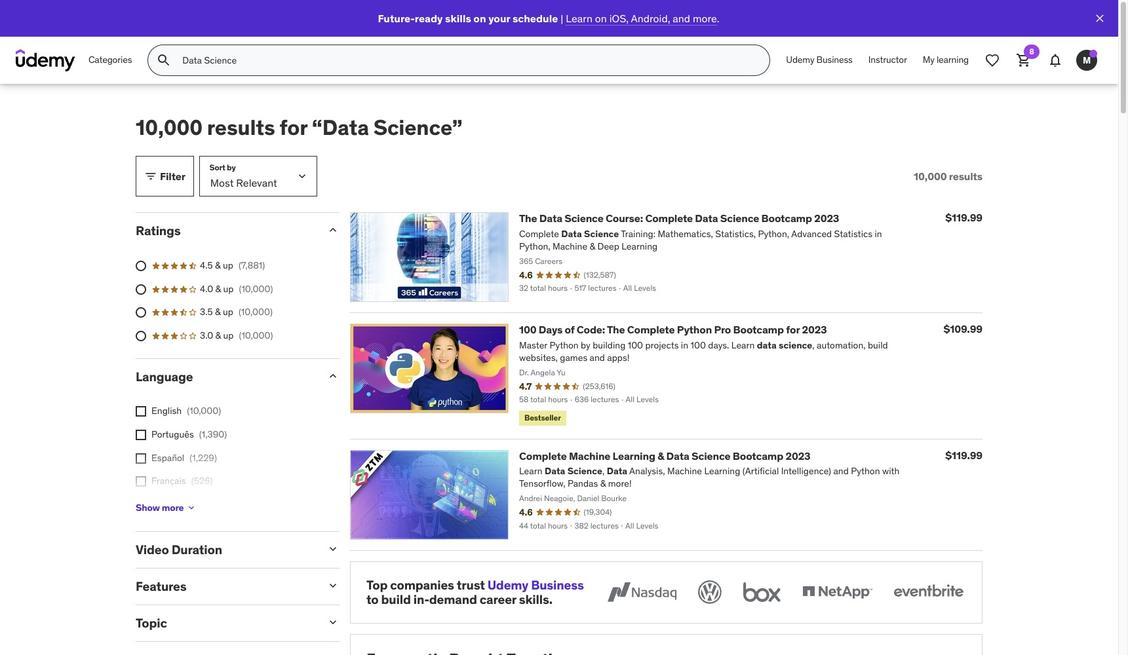 Task type: locate. For each thing, give the bounding box(es) containing it.
submit search image
[[156, 52, 172, 68]]

0 vertical spatial complete
[[645, 212, 693, 225]]

bootcamp
[[762, 212, 812, 225], [733, 323, 784, 337], [733, 449, 784, 463]]

& right "3.5"
[[215, 306, 221, 318]]

1 horizontal spatial on
[[595, 12, 607, 25]]

up right 3.0
[[223, 330, 234, 342]]

features button
[[136, 579, 316, 595]]

2 on from the left
[[595, 12, 607, 25]]

0 vertical spatial bootcamp
[[762, 212, 812, 225]]

categories
[[89, 54, 132, 66]]

of
[[565, 323, 575, 337]]

xsmall image left english
[[136, 407, 146, 417]]

2 vertical spatial bootcamp
[[733, 449, 784, 463]]

1 vertical spatial business
[[531, 577, 584, 593]]

xsmall image inside the show more button
[[186, 503, 197, 514]]

udemy image
[[16, 49, 75, 71]]

xsmall image for français
[[136, 477, 146, 487]]

xsmall image
[[136, 453, 146, 464]]

3.5
[[200, 306, 213, 318]]

video duration
[[136, 542, 222, 558]]

complete left python
[[627, 323, 675, 337]]

1 horizontal spatial business
[[817, 54, 853, 66]]

8
[[1030, 47, 1034, 56]]

1 horizontal spatial udemy
[[786, 54, 815, 66]]

complete left machine
[[519, 449, 567, 463]]

10,000 results status
[[914, 170, 983, 183]]

results
[[207, 114, 275, 141], [949, 170, 983, 183]]

2 up from the top
[[223, 283, 234, 295]]

up for 3.0 & up
[[223, 330, 234, 342]]

2 vertical spatial 2023
[[786, 449, 811, 463]]

1 vertical spatial for
[[786, 323, 800, 337]]

0 horizontal spatial data
[[539, 212, 562, 225]]

close image
[[1094, 12, 1107, 25]]

complete machine learning & data science bootcamp 2023 link
[[519, 449, 811, 463]]

on
[[474, 12, 486, 25], [595, 12, 607, 25]]

small image for ratings
[[327, 224, 340, 237]]

& right 3.0
[[215, 330, 221, 342]]

xsmall image for português
[[136, 430, 146, 441]]

xsmall image
[[136, 407, 146, 417], [136, 430, 146, 441], [136, 477, 146, 487], [186, 503, 197, 514]]

up right 4.0
[[223, 283, 234, 295]]

udemy inside top companies trust udemy business to build in-demand career skills.
[[488, 577, 529, 593]]

learning
[[937, 54, 969, 66]]

$119.99
[[946, 211, 983, 224], [946, 449, 983, 462]]

2023
[[814, 212, 839, 225], [802, 323, 827, 337], [786, 449, 811, 463]]

1 vertical spatial 10,000
[[914, 170, 947, 183]]

0 horizontal spatial udemy
[[488, 577, 529, 593]]

instructor link
[[861, 45, 915, 76]]

learning
[[613, 449, 655, 463]]

future-
[[378, 12, 415, 25]]

business
[[817, 54, 853, 66], [531, 577, 584, 593]]

100 days of code: the complete python pro bootcamp for 2023 link
[[519, 323, 827, 337]]

(1,390)
[[199, 429, 227, 441]]

career
[[480, 592, 516, 608]]

results for 10,000 results
[[949, 170, 983, 183]]

2 $119.99 from the top
[[946, 449, 983, 462]]

m
[[1083, 54, 1091, 66]]

(10,000) up 3.0 & up (10,000)
[[239, 306, 273, 318]]

0 vertical spatial small image
[[327, 224, 340, 237]]

small image inside filter button
[[144, 170, 157, 183]]

m link
[[1071, 45, 1103, 76]]

demand
[[429, 592, 477, 608]]

1 horizontal spatial results
[[949, 170, 983, 183]]

(10,000) for 4.0 & up (10,000)
[[239, 283, 273, 295]]

xsmall image up xsmall icon
[[136, 430, 146, 441]]

1 horizontal spatial 10,000
[[914, 170, 947, 183]]

your
[[489, 12, 510, 25]]

my learning link
[[915, 45, 977, 76]]

on left ios,
[[595, 12, 607, 25]]

shopping cart with 8 items image
[[1016, 52, 1032, 68]]

english
[[151, 405, 182, 417]]

small image
[[144, 170, 157, 183], [327, 369, 340, 383], [327, 580, 340, 593], [327, 616, 340, 629]]

1 vertical spatial the
[[607, 323, 625, 337]]

0 horizontal spatial on
[[474, 12, 486, 25]]

0 horizontal spatial for
[[280, 114, 307, 141]]

español
[[151, 452, 184, 464]]

xsmall image for english
[[136, 407, 146, 417]]

10,000 results for "data science"
[[136, 114, 462, 141]]

& for 3.5
[[215, 306, 221, 318]]

english (10,000)
[[151, 405, 221, 417]]

box image
[[740, 578, 784, 607]]

"data
[[312, 114, 369, 141]]

1 vertical spatial small image
[[327, 543, 340, 556]]

0 vertical spatial $119.99
[[946, 211, 983, 224]]

3 up from the top
[[223, 306, 233, 318]]

categories button
[[81, 45, 140, 76]]

0 horizontal spatial udemy business link
[[488, 577, 584, 593]]

days
[[539, 323, 563, 337]]

features
[[136, 579, 187, 595]]

up for 4.5 & up
[[223, 260, 233, 272]]

|
[[561, 12, 564, 25]]

1 horizontal spatial more
[[693, 12, 717, 25]]

1 vertical spatial udemy
[[488, 577, 529, 593]]

my learning
[[923, 54, 969, 66]]

(10,000)
[[239, 283, 273, 295], [239, 306, 273, 318], [239, 330, 273, 342], [187, 405, 221, 417]]

0 horizontal spatial more
[[162, 502, 184, 514]]

português (1,390)
[[151, 429, 227, 441]]

0 vertical spatial the
[[519, 212, 537, 225]]

1 vertical spatial more
[[162, 502, 184, 514]]

science
[[565, 212, 604, 225], [720, 212, 759, 225], [692, 449, 731, 463]]

small image
[[327, 224, 340, 237], [327, 543, 340, 556]]

1 vertical spatial $119.99
[[946, 449, 983, 462]]

complete right course:
[[645, 212, 693, 225]]

0 horizontal spatial business
[[531, 577, 584, 593]]

complete machine learning & data science bootcamp 2023
[[519, 449, 811, 463]]

1 small image from the top
[[327, 224, 340, 237]]

for
[[280, 114, 307, 141], [786, 323, 800, 337]]

& for 4.5
[[215, 260, 221, 272]]

100
[[519, 323, 537, 337]]

schedule
[[513, 12, 558, 25]]

eventbrite image
[[891, 578, 966, 607]]

up for 3.5 & up
[[223, 306, 233, 318]]

course:
[[606, 212, 643, 225]]

up for 4.0 & up
[[223, 283, 234, 295]]

1 horizontal spatial udemy business link
[[778, 45, 861, 76]]

& for 4.0
[[215, 283, 221, 295]]

& right 4.0
[[215, 283, 221, 295]]

français
[[151, 475, 186, 487]]

video
[[136, 542, 169, 558]]

more
[[693, 12, 717, 25], [162, 502, 184, 514]]

10,000
[[136, 114, 202, 141], [914, 170, 947, 183]]

0 vertical spatial results
[[207, 114, 275, 141]]

4 up from the top
[[223, 330, 234, 342]]

udemy business
[[786, 54, 853, 66]]

business right the career
[[531, 577, 584, 593]]

1 vertical spatial 2023
[[802, 323, 827, 337]]

the
[[519, 212, 537, 225], [607, 323, 625, 337]]

1 vertical spatial udemy business link
[[488, 577, 584, 593]]

small image for features
[[327, 580, 340, 593]]

2 small image from the top
[[327, 543, 340, 556]]

1 up from the top
[[223, 260, 233, 272]]

code:
[[577, 323, 605, 337]]

0 vertical spatial 2023
[[814, 212, 839, 225]]

udemy business link
[[778, 45, 861, 76], [488, 577, 584, 593]]

more right show
[[162, 502, 184, 514]]

(10,000) down 3.5 & up (10,000)
[[239, 330, 273, 342]]

10,000 inside status
[[914, 170, 947, 183]]

business left instructor
[[817, 54, 853, 66]]

8 link
[[1008, 45, 1040, 76]]

udemy
[[786, 54, 815, 66], [488, 577, 529, 593]]

&
[[215, 260, 221, 272], [215, 283, 221, 295], [215, 306, 221, 318], [215, 330, 221, 342], [658, 449, 664, 463]]

0 horizontal spatial results
[[207, 114, 275, 141]]

xsmall image down xsmall icon
[[136, 477, 146, 487]]

1 horizontal spatial for
[[786, 323, 800, 337]]

up
[[223, 260, 233, 272], [223, 283, 234, 295], [223, 306, 233, 318], [223, 330, 234, 342]]

1 vertical spatial results
[[949, 170, 983, 183]]

android,
[[631, 12, 670, 25]]

build
[[381, 592, 411, 608]]

learn on ios, android, and more link
[[566, 12, 717, 25]]

0 horizontal spatial 10,000
[[136, 114, 202, 141]]

up right "3.5"
[[223, 306, 233, 318]]

(10,000) down the (7,881)
[[239, 283, 273, 295]]

companies
[[390, 577, 454, 593]]

xsmall image down français (526)
[[186, 503, 197, 514]]

10,000 for 10,000 results
[[914, 170, 947, 183]]

& right 4.5
[[215, 260, 221, 272]]

more right and
[[693, 12, 717, 25]]

results inside status
[[949, 170, 983, 183]]

and
[[673, 12, 690, 25]]

0 vertical spatial for
[[280, 114, 307, 141]]

skills
[[445, 12, 471, 25]]

filter button
[[136, 156, 194, 197]]

0 vertical spatial 10,000
[[136, 114, 202, 141]]

4.5
[[200, 260, 213, 272]]

on left your
[[474, 12, 486, 25]]

1 $119.99 from the top
[[946, 211, 983, 224]]

(10,000) for 3.5 & up (10,000)
[[239, 306, 273, 318]]

up right 4.5
[[223, 260, 233, 272]]



Task type: describe. For each thing, give the bounding box(es) containing it.
notifications image
[[1048, 52, 1063, 68]]

ios,
[[610, 12, 629, 25]]

español (1,229)
[[151, 452, 217, 464]]

0 vertical spatial udemy
[[786, 54, 815, 66]]

small image for language
[[327, 369, 340, 383]]

wishlist image
[[985, 52, 1001, 68]]

العربية
[[151, 499, 171, 511]]

1 vertical spatial bootcamp
[[733, 323, 784, 337]]

more inside button
[[162, 502, 184, 514]]

python
[[677, 323, 712, 337]]

duration
[[172, 542, 222, 558]]

(10,000) up (1,390)
[[187, 405, 221, 417]]

4.0 & up (10,000)
[[200, 283, 273, 295]]

0 vertical spatial business
[[817, 54, 853, 66]]

$109.99
[[944, 323, 983, 336]]

video duration button
[[136, 542, 316, 558]]

3.0 & up (10,000)
[[200, 330, 273, 342]]

4.0
[[200, 283, 213, 295]]

ratings button
[[136, 223, 316, 239]]

português
[[151, 429, 194, 441]]

to
[[367, 592, 379, 608]]

0 vertical spatial more
[[693, 12, 717, 25]]

(10,000) for 3.0 & up (10,000)
[[239, 330, 273, 342]]

top
[[367, 577, 388, 593]]

(1,229)
[[190, 452, 217, 464]]

netapp image
[[800, 578, 875, 607]]

you have alerts image
[[1090, 50, 1098, 58]]

ready
[[415, 12, 443, 25]]

volkswagen image
[[696, 578, 724, 607]]

français (526)
[[151, 475, 213, 487]]

the data science course: complete data science bootcamp 2023 link
[[519, 212, 839, 225]]

.
[[717, 12, 720, 25]]

(526)
[[191, 475, 213, 487]]

2 vertical spatial complete
[[519, 449, 567, 463]]

3.5 & up (10,000)
[[200, 306, 273, 318]]

science"
[[374, 114, 462, 141]]

topic button
[[136, 616, 316, 631]]

10,000 results
[[914, 170, 983, 183]]

Search for anything text field
[[180, 49, 754, 71]]

in-
[[414, 592, 429, 608]]

2 horizontal spatial data
[[695, 212, 718, 225]]

learn
[[566, 12, 593, 25]]

show
[[136, 502, 160, 514]]

show more
[[136, 502, 184, 514]]

3.0
[[200, 330, 213, 342]]

0 vertical spatial udemy business link
[[778, 45, 861, 76]]

1 vertical spatial complete
[[627, 323, 675, 337]]

& right learning
[[658, 449, 664, 463]]

skills.
[[519, 592, 553, 608]]

nasdaq image
[[605, 578, 680, 607]]

4.5 & up (7,881)
[[200, 260, 265, 272]]

filter
[[160, 170, 185, 183]]

my
[[923, 54, 935, 66]]

small image for topic
[[327, 616, 340, 629]]

$119.99 for the data science course: complete data science bootcamp 2023
[[946, 211, 983, 224]]

machine
[[569, 449, 611, 463]]

topic
[[136, 616, 167, 631]]

show more button
[[136, 495, 197, 521]]

the data science course: complete data science bootcamp 2023
[[519, 212, 839, 225]]

0 horizontal spatial the
[[519, 212, 537, 225]]

1 horizontal spatial data
[[667, 449, 690, 463]]

language
[[136, 369, 193, 385]]

instructor
[[869, 54, 907, 66]]

1 on from the left
[[474, 12, 486, 25]]

& for 3.0
[[215, 330, 221, 342]]

small image for video duration
[[327, 543, 340, 556]]

pro
[[714, 323, 731, 337]]

future-ready skills on your schedule | learn on ios, android, and more .
[[378, 12, 720, 25]]

top companies trust udemy business to build in-demand career skills.
[[367, 577, 584, 608]]

10,000 for 10,000 results for "data science"
[[136, 114, 202, 141]]

language button
[[136, 369, 316, 385]]

1 horizontal spatial the
[[607, 323, 625, 337]]

results for 10,000 results for "data science"
[[207, 114, 275, 141]]

trust
[[457, 577, 485, 593]]

business inside top companies trust udemy business to build in-demand career skills.
[[531, 577, 584, 593]]

(7,881)
[[239, 260, 265, 272]]

100 days of code: the complete python pro bootcamp for 2023
[[519, 323, 827, 337]]

ratings
[[136, 223, 181, 239]]

$119.99 for complete machine learning & data science bootcamp 2023
[[946, 449, 983, 462]]



Task type: vqa. For each thing, say whether or not it's contained in the screenshot.


